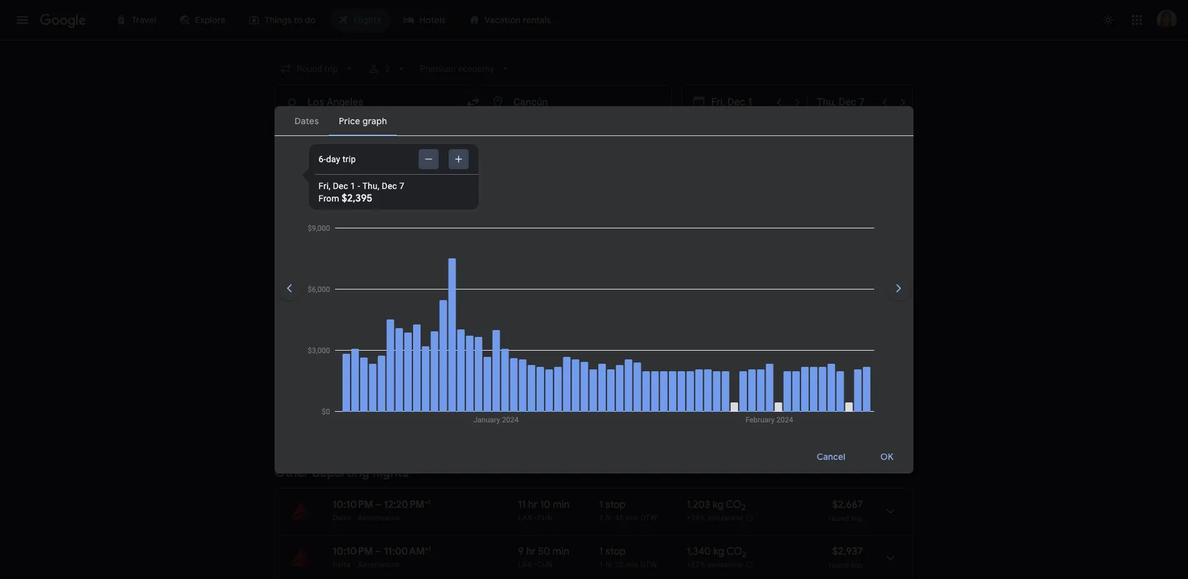 Task type: locate. For each thing, give the bounding box(es) containing it.
$2,547
[[832, 409, 863, 421]]

1 vertical spatial -
[[687, 284, 690, 293]]

0 vertical spatial on
[[384, 129, 394, 140]]

8 hr 35 min lax
[[518, 409, 568, 433]]

1 vertical spatial 7
[[518, 362, 524, 375]]

trip down $2,667
[[852, 514, 863, 523]]

0 vertical spatial delta
[[333, 514, 351, 522]]

kg inside 1,203 kg co 2
[[713, 499, 724, 511]]

0 vertical spatial 10:10 pm
[[333, 499, 373, 511]]

4 round from the top
[[829, 561, 849, 570]]

aeromexico down 10:10 pm – 11:00 am + 1
[[358, 561, 400, 569]]

+ inside 1:40 pm – 12:12 am + 1
[[418, 361, 422, 370]]

on left bag
[[384, 129, 394, 140]]

8
[[518, 409, 524, 421]]

trip for $2,395
[[852, 378, 863, 386]]

2 down "total duration 11 hr 10 min." element
[[599, 514, 604, 522]]

50
[[538, 546, 550, 558]]

2 stop from the top
[[606, 409, 626, 421]]

1 vertical spatial $2,395
[[832, 362, 863, 375]]

co inside 767 kg co 2
[[718, 362, 734, 375]]

10:10 pm inside 10:10 pm – 11:00 am + 1
[[333, 546, 373, 558]]

stop down 15 in the bottom right of the page
[[606, 409, 626, 421]]

1 horizontal spatial on
[[384, 129, 394, 140]]

dec inside find the best price region
[[368, 177, 385, 189]]

2 delta from the top
[[333, 561, 351, 569]]

2 up +32% emissions
[[742, 549, 747, 560]]

$2,395 up $2,547
[[832, 362, 863, 375]]

leaves los angeles international airport at 1:40 pm on friday, december 1 and arrives at cancun international airport at 12:12 am on saturday, december 2. element
[[333, 361, 424, 375]]

1 inside 1:40 pm – 12:12 am + 1
[[422, 361, 424, 370]]

Arrival time: 11:00 AM on  Saturday, December 2. text field
[[384, 545, 431, 558]]

fri, dec 1 - thu, dec 7 from $2,395
[[319, 181, 405, 204]]

stop up layover (1 of 1) is a 2 hr 45 min layover at detroit metropolitan wayne county airport in detroit. element
[[606, 499, 626, 511]]

24% down "767"
[[690, 378, 704, 387]]

- right the layover (1 of 1) is a 1 hr 45 min layover at mexico city international airport in mexico city. element on the right
[[687, 284, 690, 293]]

1 vertical spatial 24%
[[690, 378, 704, 387]]

1 stop 2 hr 45 min dtw
[[599, 499, 657, 522]]

dec right the thu,
[[382, 181, 397, 191]]

kg for 767
[[705, 362, 716, 375]]

cun for 32
[[537, 377, 553, 386]]

delta down departure time: 10:10 pm. text field
[[333, 514, 351, 522]]

10:10 pm down other departing flights
[[333, 499, 373, 511]]

stop up the 25
[[606, 546, 626, 558]]

0 horizontal spatial on
[[326, 237, 335, 245]]

change airport button
[[283, 146, 367, 159]]

1 vertical spatial -24% emissions
[[687, 378, 742, 387]]

0 vertical spatial dtw
[[641, 514, 657, 522]]

+ down arrival time: 12:20 pm on  saturday, december 2. text box
[[425, 545, 429, 553]]

times
[[684, 129, 708, 140]]

airlines
[[619, 129, 650, 140]]

stop
[[606, 362, 626, 375], [606, 409, 626, 421], [606, 499, 626, 511], [606, 546, 626, 558]]

departing up ranked based on price and convenience
[[304, 217, 361, 233]]

round for $2,667
[[829, 514, 849, 523]]

cancel
[[817, 451, 846, 463]]

dtw
[[641, 514, 657, 522], [641, 561, 657, 569]]

kg up +32% emissions
[[713, 546, 725, 558]]

trip inside the $2,395 round trip
[[852, 378, 863, 386]]

$15,000
[[469, 129, 503, 140]]

11:00 am
[[384, 546, 425, 558]]

2 lax from the top
[[518, 377, 532, 386]]

2 inside 767 kg co 2
[[734, 366, 738, 377]]

+19%
[[687, 514, 706, 523]]

round for $2,937
[[829, 561, 849, 570]]

1 vertical spatial +
[[425, 498, 428, 506]]

1 1 stop flight. element from the top
[[599, 362, 626, 376]]

2 mex from the top
[[641, 377, 657, 386]]

flights up convenience
[[363, 217, 400, 233]]

find the best price region
[[275, 175, 914, 208]]

0 vertical spatial 45
[[615, 283, 624, 292]]

day
[[326, 154, 340, 164]]

+ up arrival time: 11:00 am on  saturday, december 2. text box
[[425, 498, 428, 506]]

co up +19% emissions
[[726, 499, 742, 511]]

5 lax from the top
[[518, 561, 532, 569]]

kg inside 1,340 kg co 2
[[713, 546, 725, 558]]

main content
[[275, 175, 914, 579]]

layover (1 of 1) is a 1 hr 45 min layover at mexico city international airport in mexico city. element
[[599, 283, 681, 293]]

co up +32% emissions
[[727, 546, 742, 558]]

$2,395 inside the $2,395 round trip
[[832, 362, 863, 375]]

2 inside 1,173 kg co 2
[[739, 413, 743, 423]]

0 vertical spatial 7
[[399, 181, 405, 191]]

1 stop flight. element up 1 stop 1 hr 25 min dtw
[[599, 499, 626, 513]]

Arrival time: 12:20 PM on  Saturday, December 2. text field
[[384, 498, 431, 511]]

trip right day
[[343, 154, 356, 164]]

cun for 50
[[537, 561, 553, 569]]

on for based
[[326, 237, 335, 245]]

24% inside popup button
[[690, 284, 704, 293]]

round inside the $2,395 round trip
[[829, 378, 849, 386]]

- inside popup button
[[687, 284, 690, 293]]

cun inside 9 hr 50 min lax – cun
[[537, 561, 553, 569]]

lax inside 11 hr 10 min lax – cun
[[518, 514, 532, 522]]

hr inside 7 hr 32 min lax – cun
[[526, 362, 536, 375]]

round inside $2,937 round trip
[[829, 561, 849, 570]]

round down 2395 us dollars "text field"
[[829, 378, 849, 386]]

2 cun from the top
[[537, 377, 553, 386]]

cun for 10
[[537, 514, 553, 522]]

emissions for 1,203
[[708, 514, 744, 523]]

0 vertical spatial departing
[[304, 217, 361, 233]]

dtw inside 1 stop 2 hr 45 min dtw
[[641, 514, 657, 522]]

stop for 1 stop
[[606, 409, 626, 421]]

+ down the "10:24 pm"
[[418, 361, 422, 370]]

trip inside $2,937 round trip
[[852, 561, 863, 570]]

all filters (4) button
[[275, 125, 359, 145]]

swap origin and destination. image
[[466, 95, 481, 110]]

- left the thu,
[[358, 181, 360, 191]]

total duration 8 hr 35 min. element
[[518, 409, 599, 423]]

–
[[532, 283, 537, 292], [371, 362, 377, 375], [532, 377, 537, 386], [373, 409, 379, 421], [375, 499, 382, 511], [532, 514, 537, 522], [375, 546, 382, 558], [532, 561, 537, 569]]

1 vertical spatial flights
[[372, 465, 409, 481]]

aeromexico down the '10:10 pm – 12:20 pm + 1'
[[358, 514, 400, 522]]

delta,
[[333, 330, 353, 339]]

up to $15,000 button
[[438, 125, 524, 145]]

1 stop flight. element down 15 in the bottom right of the page
[[599, 409, 626, 423]]

2 dtw from the top
[[641, 561, 657, 569]]

track prices
[[296, 177, 347, 189]]

total duration 9 hr 50 min. element
[[518, 546, 599, 560]]

stop inside 1 stop 1 hr 25 min dtw
[[606, 546, 626, 558]]

2 10:10 pm from the top
[[333, 546, 373, 558]]

flights for best departing flights
[[363, 217, 400, 233]]

Departure text field
[[712, 86, 769, 119]]

2 for 767
[[734, 366, 738, 377]]

round
[[829, 284, 849, 293], [829, 378, 849, 386], [829, 514, 849, 523], [829, 561, 849, 570]]

change
[[283, 147, 315, 158]]

3 round from the top
[[829, 514, 849, 523]]

0 vertical spatial +
[[418, 361, 422, 370]]

convenience
[[371, 237, 415, 245]]

trip left scroll forward image
[[852, 284, 863, 293]]

$2,937
[[833, 546, 863, 558]]

leaves los angeles international airport at 9:30 am on friday, december 1 and arrives at cancun international airport at 9:05 pm on friday, december 1. element
[[333, 409, 418, 421]]

hr inside 11 hr 10 min lax – cun
[[528, 499, 538, 511]]

cun inside 7 hr 32 min lax – cun
[[537, 377, 553, 386]]

co for 1,173
[[723, 409, 739, 421]]

kg inside 767 kg co 2
[[705, 362, 716, 375]]

1 dtw from the top
[[641, 514, 657, 522]]

0 horizontal spatial $2,395
[[342, 192, 373, 204]]

24%
[[690, 284, 704, 293], [690, 378, 704, 387]]

1 horizontal spatial $2,395
[[832, 362, 863, 375]]

0 vertical spatial 24%
[[690, 284, 704, 293]]

stop inside 1 stop 2 hr 45 min dtw
[[606, 499, 626, 511]]

Return text field
[[817, 86, 875, 119]]

co inside 1,203 kg co 2
[[726, 499, 742, 511]]

1 delta from the top
[[333, 514, 351, 522]]

track
[[296, 177, 319, 189]]

2 -24% emissions from the top
[[687, 378, 742, 387]]

1 10:10 pm from the top
[[333, 499, 373, 511]]

departing up departure time: 10:10 pm. text field
[[312, 465, 369, 481]]

fly from tij for $905 change airport
[[283, 131, 367, 158]]

$2,395 down learn more about tracked prices icon
[[342, 192, 373, 204]]

hr inside 1 stop 1 hr 15 min mex
[[606, 377, 613, 386]]

round left scroll forward image
[[829, 284, 849, 293]]

flights
[[363, 217, 400, 233], [372, 465, 409, 481]]

trip inside the $2,667 round trip
[[852, 514, 863, 523]]

+ inside the '10:10 pm – 12:20 pm + 1'
[[425, 498, 428, 506]]

dtw up 1 stop 1 hr 25 min dtw
[[641, 514, 657, 522]]

2 vertical spatial +
[[425, 545, 429, 553]]

1 stop 1 hr 15 min mex
[[599, 362, 657, 386]]

1 24% from the top
[[690, 284, 704, 293]]

6-
[[319, 154, 326, 164]]

+16% emissions
[[687, 424, 744, 433]]

aeromexico down the "10:24 pm"
[[355, 330, 396, 339]]

kg up +19% emissions
[[713, 499, 724, 511]]

2 vertical spatial -
[[687, 378, 690, 387]]

co inside 1,173 kg co 2
[[723, 409, 739, 421]]

4 1 stop flight. element from the top
[[599, 546, 626, 560]]

-
[[358, 181, 360, 191], [687, 284, 690, 293], [687, 378, 690, 387]]

emissions
[[706, 284, 742, 293], [706, 378, 742, 387], [708, 424, 744, 433], [708, 514, 744, 523], [708, 561, 744, 569]]

0 horizontal spatial 7
[[399, 181, 405, 191]]

10:10 pm down departure time: 10:10 pm. text field
[[333, 546, 373, 558]]

45
[[615, 283, 624, 292], [615, 514, 624, 522]]

1 lax from the top
[[518, 283, 532, 292]]

10:10 pm
[[333, 499, 373, 511], [333, 546, 373, 558]]

4 cun from the top
[[537, 561, 553, 569]]

24% right the layover (1 of 1) is a 1 hr 45 min layover at mexico city international airport in mexico city. element on the right
[[690, 284, 704, 293]]

connecting airports button
[[809, 125, 921, 145]]

10:10 pm inside the '10:10 pm – 12:20 pm + 1'
[[333, 499, 373, 511]]

trip down '$2,937' text field
[[852, 561, 863, 570]]

2 right "767"
[[734, 366, 738, 377]]

1 vertical spatial delta
[[333, 561, 351, 569]]

cun inside 11 hr 10 min lax – cun
[[537, 514, 553, 522]]

1 vertical spatial dtw
[[641, 561, 657, 569]]

stop inside 1 stop 1 hr 15 min mex
[[606, 362, 626, 375]]

10:10 pm for 11:00 am
[[333, 546, 373, 558]]

1 horizontal spatial 7
[[518, 362, 524, 375]]

co right "767"
[[718, 362, 734, 375]]

delta
[[333, 514, 351, 522], [333, 561, 351, 569]]

767
[[687, 362, 702, 375]]

+ for 12:20 pm
[[425, 498, 428, 506]]

lax inside 9 hr 50 min lax – cun
[[518, 561, 532, 569]]

dtw for 1,340
[[641, 561, 657, 569]]

under
[[537, 129, 562, 140]]

trip down 2395 us dollars "text field"
[[852, 378, 863, 386]]

flights up the '10:10 pm – 12:20 pm + 1'
[[372, 465, 409, 481]]

0 vertical spatial -24% emissions
[[687, 284, 742, 293]]

2 inside 1,340 kg co 2
[[742, 549, 747, 560]]

1 vertical spatial mex
[[641, 377, 657, 386]]

trip for $2,667
[[852, 514, 863, 523]]

1 vertical spatial 10:10 pm
[[333, 546, 373, 558]]

ranked based on price and convenience
[[275, 237, 415, 245]]

kg
[[705, 362, 716, 375], [710, 409, 721, 421], [713, 499, 724, 511], [713, 546, 725, 558]]

0 vertical spatial -
[[358, 181, 360, 191]]

carry-
[[358, 129, 384, 140]]

all
[[298, 129, 309, 140]]

2 up +19% emissions
[[742, 503, 746, 513]]

4 lax from the top
[[518, 514, 532, 522]]

1 stop flight. element up the 25
[[599, 546, 626, 560]]

other
[[275, 465, 309, 481]]

kg up +16% emissions in the right bottom of the page
[[710, 409, 721, 421]]

0 vertical spatial flights
[[363, 217, 400, 233]]

cun
[[537, 283, 553, 292], [537, 377, 553, 386], [537, 514, 553, 522], [537, 561, 553, 569]]

1 -24% emissions from the top
[[687, 284, 742, 293]]

1 stop flight. element
[[599, 362, 626, 376], [599, 409, 626, 423], [599, 499, 626, 513], [599, 546, 626, 560]]

3 1 stop flight. element from the top
[[599, 499, 626, 513]]

7 left 32
[[518, 362, 524, 375]]

bag
[[396, 129, 412, 140]]

from
[[319, 193, 339, 203]]

1
[[352, 129, 355, 140], [351, 181, 356, 191], [599, 283, 604, 292], [422, 361, 424, 370], [599, 362, 603, 375], [599, 377, 604, 386], [599, 409, 603, 421], [428, 498, 431, 506], [599, 499, 603, 511], [429, 545, 431, 553], [599, 546, 603, 558], [599, 561, 604, 569]]

+ inside 10:10 pm – 11:00 am + 1
[[425, 545, 429, 553]]

1 round from the top
[[829, 284, 849, 293]]

kg inside 1,173 kg co 2
[[710, 409, 721, 421]]

10:10 pm – 11:00 am + 1
[[333, 545, 431, 558]]

3 stop from the top
[[606, 499, 626, 511]]

min inside 7 hr 32 min lax – cun
[[551, 362, 568, 375]]

lax
[[518, 283, 532, 292], [518, 377, 532, 386], [518, 424, 532, 433], [518, 514, 532, 522], [518, 561, 532, 569]]

25
[[615, 561, 624, 569]]

0 vertical spatial mex
[[641, 283, 657, 292]]

– inside 10:10 pm – 11:00 am + 1
[[375, 546, 382, 558]]

for
[[333, 131, 344, 141]]

on
[[384, 129, 394, 140], [326, 237, 335, 245]]

total duration 11 hr 10 min. element
[[518, 499, 599, 513]]

on left "price"
[[326, 237, 335, 245]]

min inside 1 stop 2 hr 45 min dtw
[[626, 514, 639, 522]]

1 stop from the top
[[606, 362, 626, 375]]

7
[[399, 181, 405, 191], [518, 362, 524, 375]]

delta down 10:10 pm text box
[[333, 561, 351, 569]]

kg for 1,173
[[710, 409, 721, 421]]

7 right the thu,
[[399, 181, 405, 191]]

on inside popup button
[[384, 129, 394, 140]]

+16%
[[687, 424, 706, 433]]

flights for other departing flights
[[372, 465, 409, 481]]

dtw inside 1 stop 1 hr 25 min dtw
[[641, 561, 657, 569]]

3 cun from the top
[[537, 514, 553, 522]]

2395 US dollars text field
[[832, 362, 863, 375]]

1 stop flight. element for 1 stop 2 hr 45 min dtw
[[599, 499, 626, 513]]

lax inside 7 hr 32 min lax – cun
[[518, 377, 532, 386]]

+
[[418, 361, 422, 370], [425, 498, 428, 506], [425, 545, 429, 553]]

2 inside 1,203 kg co 2
[[742, 503, 746, 513]]

lax for 8
[[518, 424, 532, 433]]

1 stop flight. element up 15 in the bottom right of the page
[[599, 362, 626, 376]]

4 stop from the top
[[606, 546, 626, 558]]

aeromexico
[[333, 283, 374, 292], [355, 330, 396, 339], [333, 377, 374, 386], [358, 514, 400, 522], [358, 561, 400, 569]]

min
[[626, 283, 639, 292], [551, 362, 568, 375], [626, 377, 639, 386], [552, 409, 568, 421], [553, 499, 570, 511], [626, 514, 639, 522], [553, 546, 570, 558], [626, 561, 639, 569]]

emissions for 1,173
[[708, 424, 744, 433]]

10:24 pm delta, aeromexico
[[333, 315, 421, 339]]

35
[[538, 409, 549, 421]]

7 inside fri, dec 1 - thu, dec 7 from $2,395
[[399, 181, 405, 191]]

1 vertical spatial on
[[326, 237, 335, 245]]

co for 767
[[718, 362, 734, 375]]

dtw right the 25
[[641, 561, 657, 569]]

co
[[718, 362, 734, 375], [723, 409, 739, 421], [726, 499, 742, 511], [727, 546, 742, 558]]

min inside 8 hr 35 min lax
[[552, 409, 568, 421]]

mex
[[641, 283, 657, 292], [641, 377, 657, 386]]

45 inside 1 stop 2 hr 45 min dtw
[[615, 514, 624, 522]]

dec
[[368, 177, 385, 189], [333, 181, 348, 191], [382, 181, 397, 191]]

- down "767"
[[687, 378, 690, 387]]

$2,395 inside fri, dec 1 - thu, dec 7 from $2,395
[[342, 192, 373, 204]]

1 vertical spatial departing
[[312, 465, 369, 481]]

2 up +16% emissions in the right bottom of the page
[[739, 413, 743, 423]]

-24% emissions
[[687, 284, 742, 293], [687, 378, 742, 387]]

lax inside 8 hr 35 min lax
[[518, 424, 532, 433]]

delta for 12:20 pm
[[333, 514, 351, 522]]

round down $2,667
[[829, 514, 849, 523]]

co inside 1,340 kg co 2
[[727, 546, 742, 558]]

– inside 11 hr 10 min lax – cun
[[532, 514, 537, 522]]

lax – cun
[[518, 283, 553, 292]]

hr inside 1 stop 2 hr 45 min dtw
[[606, 514, 613, 522]]

2 45 from the top
[[615, 514, 624, 522]]

kg for 1,340
[[713, 546, 725, 558]]

2 round from the top
[[829, 378, 849, 386]]

round down '$2,937' text field
[[829, 561, 849, 570]]

emissions
[[742, 129, 783, 140]]

None search field
[[275, 57, 921, 169]]

stop up 15 in the bottom right of the page
[[606, 362, 626, 375]]

1 vertical spatial 45
[[615, 514, 624, 522]]

co up +16% emissions in the right bottom of the page
[[723, 409, 739, 421]]

dec left the 1 – 7
[[368, 177, 385, 189]]

on inside main content
[[326, 237, 335, 245]]

layover (1 of 1) is a 1 hr 15 min layover at mexico city international airport in mexico city. element
[[599, 376, 681, 386]]

main content containing best departing flights
[[275, 175, 914, 579]]

0 vertical spatial $2,395
[[342, 192, 373, 204]]

round inside the $2,667 round trip
[[829, 514, 849, 523]]

3 lax from the top
[[518, 424, 532, 433]]

kg right "767"
[[705, 362, 716, 375]]



Task type: vqa. For each thing, say whether or not it's contained in the screenshot.
The 'Kg' inside the 1,173 kg CO 2
yes



Task type: describe. For each thing, give the bounding box(es) containing it.
up
[[446, 129, 456, 140]]

2547 US dollars text field
[[832, 409, 863, 421]]

lax for 11
[[518, 514, 532, 522]]

from
[[297, 131, 316, 141]]

ok
[[881, 451, 894, 463]]

9:05 pm
[[381, 409, 418, 421]]

1 stop 1 hr 25 min dtw
[[599, 546, 657, 569]]

2 inside 1 stop 2 hr 45 min dtw
[[599, 514, 604, 522]]

1 carry-on bag
[[352, 129, 412, 140]]

min inside 9 hr 50 min lax – cun
[[553, 546, 570, 558]]

dtw for 1,203
[[641, 514, 657, 522]]

1 inside the '10:10 pm – 12:20 pm + 1'
[[428, 498, 431, 506]]

fri,
[[319, 181, 331, 191]]

ok button
[[866, 442, 909, 472]]

+19% emissions
[[687, 514, 744, 523]]

departing for best
[[304, 217, 361, 233]]

+ for 12:12 am
[[418, 361, 422, 370]]

9
[[518, 546, 524, 558]]

11 hr 10 min lax – cun
[[518, 499, 570, 522]]

+ for 11:00 am
[[425, 545, 429, 553]]

lax for 9
[[518, 561, 532, 569]]

price
[[337, 237, 354, 245]]

– inside 9 hr 50 min lax – cun
[[532, 561, 537, 569]]

1 hr 45 min mex
[[599, 283, 657, 292]]

2 for 1,173
[[739, 413, 743, 423]]

10
[[540, 499, 551, 511]]

on for carry-
[[384, 129, 394, 140]]

none search field containing all filters (4)
[[275, 57, 921, 169]]

3
[[385, 64, 390, 74]]

$905
[[346, 131, 367, 141]]

6-day trip
[[319, 154, 356, 164]]

Departure time: 10:10 PM. text field
[[333, 546, 373, 558]]

7 inside 7 hr 32 min lax – cun
[[518, 362, 524, 375]]

$2,395 round trip
[[829, 362, 863, 386]]

1 – 7
[[387, 177, 404, 189]]

prices
[[321, 177, 347, 189]]

lax for 7
[[518, 377, 532, 386]]

times button
[[676, 125, 729, 145]]

– inside 1:40 pm – 12:12 am + 1
[[371, 362, 377, 375]]

up to $15,000
[[446, 129, 503, 140]]

hr inside 8 hr 35 min lax
[[526, 409, 536, 421]]

32
[[538, 362, 549, 375]]

767 kg co 2
[[687, 362, 738, 377]]

3 button
[[363, 57, 413, 80]]

– inside 7 hr 32 min lax – cun
[[532, 377, 537, 386]]

2 24% from the top
[[690, 378, 704, 387]]

1,340 kg co 2
[[687, 546, 747, 560]]

2 for 1,340
[[742, 549, 747, 560]]

7 hr 32 min lax – cun
[[518, 362, 568, 386]]

connecting airports
[[816, 129, 900, 140]]

1 mex from the top
[[641, 283, 657, 292]]

1,173
[[687, 409, 707, 421]]

1 cun from the top
[[537, 283, 553, 292]]

trip for $2,937
[[852, 561, 863, 570]]

Arrival time: 10:24 PM. text field
[[380, 315, 421, 328]]

2 1 stop flight. element from the top
[[599, 409, 626, 423]]

min inside 1 stop 1 hr 15 min mex
[[626, 377, 639, 386]]

$2,667 round trip
[[829, 499, 863, 523]]

round trip
[[829, 284, 863, 293]]

2 for 1,203
[[742, 503, 746, 513]]

-24% emissions inside the -24% emissions popup button
[[687, 284, 742, 293]]

thu,
[[363, 181, 380, 191]]

1 inside 10:10 pm – 11:00 am + 1
[[429, 545, 431, 553]]

1 stop flight. element for 1 stop 1 hr 15 min mex
[[599, 362, 626, 376]]

2667 US dollars text field
[[833, 499, 863, 511]]

1 carry-on bag button
[[344, 125, 433, 145]]

Arrival time: 12:12 AM on  Saturday, December 2. text field
[[379, 361, 424, 375]]

-24% emissions button
[[683, 268, 756, 295]]

and
[[356, 237, 369, 245]]

dec 1 – 7
[[368, 177, 404, 189]]

other departing flights
[[275, 465, 409, 481]]

learn more about tracked prices image
[[349, 177, 361, 189]]

Departure time: 10:10 PM. text field
[[333, 499, 373, 511]]

under 33 hr
[[537, 129, 585, 140]]

- inside fri, dec 1 - thu, dec 7 from $2,395
[[358, 181, 360, 191]]

+32%
[[687, 561, 706, 569]]

airlines button
[[611, 125, 671, 145]]

+32% emissions
[[687, 561, 744, 569]]

round for $2,395
[[829, 378, 849, 386]]

Departure time: 9:30 AM. text field
[[333, 409, 370, 421]]

tij
[[318, 131, 330, 141]]

9:30 am – 9:05 pm
[[333, 409, 418, 421]]

1 inside 1 stop 2 hr 45 min dtw
[[599, 499, 603, 511]]

$2,937 round trip
[[829, 546, 863, 570]]

1:40 pm – 12:12 am + 1
[[333, 361, 424, 375]]

2937 US dollars text field
[[833, 546, 863, 558]]

stop for 1 stop 1 hr 25 min dtw
[[606, 546, 626, 558]]

aeromexico up 10:24 pm delta, aeromexico
[[333, 283, 374, 292]]

Arrival time: 9:05 PM. text field
[[381, 409, 418, 421]]

1,203 kg co 2
[[687, 499, 746, 513]]

11
[[518, 499, 526, 511]]

1 inside fri, dec 1 - thu, dec 7 from $2,395
[[351, 181, 356, 191]]

10:24 pm
[[380, 315, 421, 328]]

ranked
[[275, 237, 301, 245]]

departing for other
[[312, 465, 369, 481]]

co for 1,203
[[726, 499, 742, 511]]

to
[[458, 129, 467, 140]]

fly
[[283, 131, 294, 141]]

airport
[[317, 147, 347, 158]]

33
[[564, 129, 574, 140]]

1 stop flight. element for 1 stop 1 hr 25 min dtw
[[599, 546, 626, 560]]

stop for 1 stop 1 hr 15 min mex
[[606, 362, 626, 375]]

under 33 hr button
[[529, 125, 606, 145]]

hr inside 1 stop 1 hr 25 min dtw
[[606, 561, 613, 569]]

emissions inside popup button
[[706, 284, 742, 293]]

aeromexico down 1:40 pm
[[333, 377, 374, 386]]

1 45 from the top
[[615, 283, 624, 292]]

emissions button
[[734, 125, 804, 145]]

10:10 pm – 12:20 pm + 1
[[333, 498, 431, 511]]

1,203
[[687, 499, 710, 511]]

kg for 1,203
[[713, 499, 724, 511]]

mex inside 1 stop 1 hr 15 min mex
[[641, 377, 657, 386]]

– inside the '10:10 pm – 12:20 pm + 1'
[[375, 499, 382, 511]]

(4)
[[337, 129, 349, 140]]

close image
[[466, 130, 476, 140]]

co for 1,340
[[727, 546, 742, 558]]

emissions for 1,340
[[708, 561, 744, 569]]

total duration 7 hr 32 min. element
[[518, 362, 599, 376]]

10:10 pm for 12:20 pm
[[333, 499, 373, 511]]

leaves los angeles international airport at 10:10 pm on friday, december 1 and arrives at cancun international airport at 11:00 am on saturday, december 2. element
[[333, 545, 431, 558]]

trip for 6-
[[343, 154, 356, 164]]

layover (1 of 1) is a 2 hr 45 min layover at detroit metropolitan wayne county airport in detroit. element
[[599, 513, 681, 523]]

aeromexico inside 10:24 pm delta, aeromexico
[[355, 330, 396, 339]]

scroll forward image
[[884, 273, 914, 303]]

airports
[[867, 129, 900, 140]]

stop for 1 stop 2 hr 45 min dtw
[[606, 499, 626, 511]]

min inside 11 hr 10 min lax – cun
[[553, 499, 570, 511]]

$2,667
[[833, 499, 863, 511]]

filters
[[311, 129, 335, 140]]

15
[[615, 377, 624, 386]]

hr inside 9 hr 50 min lax – cun
[[526, 546, 536, 558]]

1 inside popup button
[[352, 129, 355, 140]]

based
[[303, 237, 324, 245]]

Departure time: 1:40 PM. text field
[[333, 362, 368, 375]]

9:30 am
[[333, 409, 370, 421]]

layover (1 of 1) is a 1 hr 25 min layover at detroit metropolitan wayne county airport in detroit. element
[[599, 560, 681, 570]]

connecting
[[816, 129, 865, 140]]

1 stop
[[599, 409, 626, 421]]

scroll backward image
[[275, 273, 305, 303]]

all filters (4)
[[298, 129, 349, 140]]

leaves los angeles international airport at 10:10 pm on friday, december 1 and arrives at cancun international airport at 12:20 pm on saturday, december 2. element
[[333, 498, 431, 511]]

cancel button
[[802, 442, 861, 472]]

min inside 1 stop 1 hr 25 min dtw
[[626, 561, 639, 569]]

hr inside popup button
[[576, 129, 585, 140]]

delta for 11:00 am
[[333, 561, 351, 569]]

1,340
[[687, 546, 711, 558]]

dec left learn more about tracked prices icon
[[333, 181, 348, 191]]

best
[[275, 217, 301, 233]]



